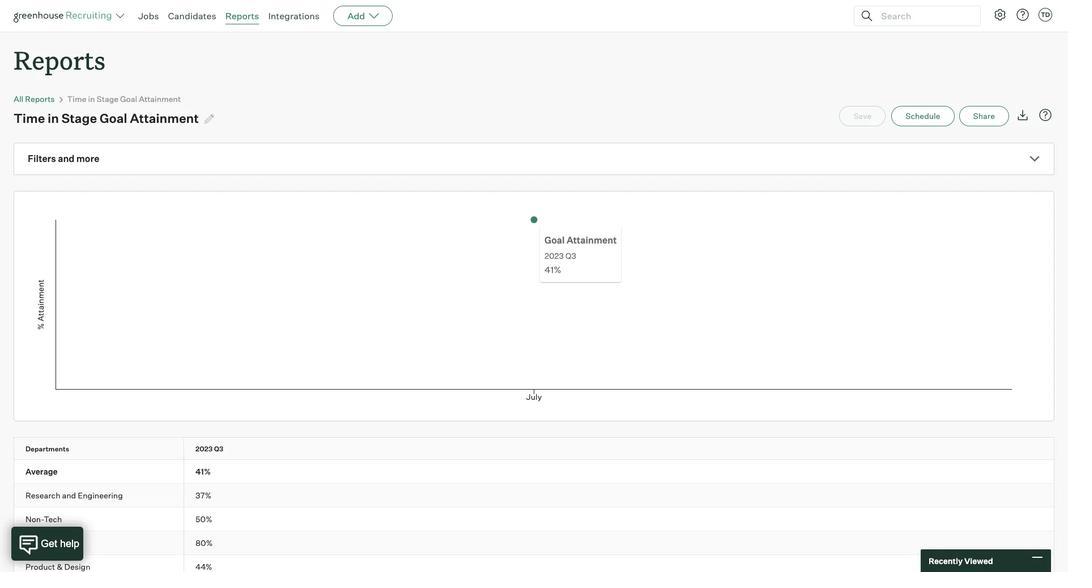 Task type: describe. For each thing, give the bounding box(es) containing it.
departments column header
[[14, 438, 194, 460]]

0 horizontal spatial in
[[48, 111, 59, 126]]

2023 inside column header
[[195, 445, 213, 453]]

jobs
[[138, 10, 159, 22]]

row group containing product & design
[[14, 555, 1054, 572]]

all
[[14, 94, 23, 104]]

0 vertical spatial stage
[[97, 94, 118, 104]]

departments
[[25, 445, 69, 453]]

1 vertical spatial reports
[[14, 43, 105, 76]]

all reports
[[14, 94, 55, 104]]

share
[[973, 111, 995, 121]]

product
[[25, 562, 55, 572]]

product & design
[[25, 562, 90, 572]]

80%
[[195, 538, 213, 548]]

filters and more
[[28, 153, 99, 164]]

viewed
[[964, 556, 993, 566]]

0 vertical spatial in
[[88, 94, 95, 104]]

row containing average
[[14, 460, 1054, 483]]

41% inside row
[[195, 467, 211, 477]]

0 vertical spatial reports
[[225, 10, 259, 22]]

research and engineering
[[25, 491, 123, 500]]

add button
[[333, 6, 393, 26]]

more
[[76, 153, 99, 164]]

and for filters
[[58, 153, 75, 164]]

row group containing average
[[14, 460, 1054, 484]]

q3 inside goal attainment 2023 q3 41%
[[566, 251, 576, 261]]

candidates
[[168, 10, 216, 22]]

Search text field
[[878, 8, 970, 24]]

2023 q3 column header
[[184, 438, 274, 460]]

add
[[347, 10, 365, 22]]

0 vertical spatial goal
[[120, 94, 137, 104]]

engineering
[[78, 491, 123, 500]]

row group containing test
[[14, 532, 1054, 555]]

recently viewed
[[929, 556, 993, 566]]

50%
[[195, 515, 212, 524]]

configure image
[[993, 8, 1007, 22]]

jobs link
[[138, 10, 159, 22]]



Task type: vqa. For each thing, say whether or not it's contained in the screenshot.
'with' in the Remove friction from interview scheduling and deliver an incredible candidate experience with Prelude, part of Calendly.
no



Task type: locate. For each thing, give the bounding box(es) containing it.
0 vertical spatial 2023
[[545, 251, 564, 261]]

save and schedule this report to revisit it! element
[[839, 106, 892, 126]]

row group containing research and engineering
[[14, 484, 1054, 508]]

1 row from the top
[[14, 438, 1054, 460]]

4 row from the top
[[14, 508, 1054, 531]]

q3 inside column header
[[214, 445, 223, 453]]

q3
[[566, 251, 576, 261], [214, 445, 223, 453]]

0 horizontal spatial time
[[14, 111, 45, 126]]

0 vertical spatial q3
[[566, 251, 576, 261]]

filters
[[28, 153, 56, 164]]

0 vertical spatial 41%
[[545, 264, 561, 275]]

1 horizontal spatial q3
[[566, 251, 576, 261]]

5 row from the top
[[14, 532, 1054, 555]]

reports right all
[[25, 94, 55, 104]]

tech
[[44, 515, 62, 524]]

&
[[57, 562, 63, 572]]

td
[[1041, 11, 1050, 19]]

1 horizontal spatial time
[[67, 94, 86, 104]]

2 vertical spatial attainment
[[567, 234, 617, 246]]

goal inside goal attainment 2023 q3 41%
[[545, 234, 565, 246]]

td button
[[1036, 6, 1055, 24]]

schedule button
[[892, 106, 955, 126]]

row containing departments
[[14, 438, 1054, 460]]

0 vertical spatial time
[[67, 94, 86, 104]]

grid
[[14, 438, 1054, 572]]

goal
[[120, 94, 137, 104], [100, 111, 127, 126], [545, 234, 565, 246]]

attainment
[[139, 94, 181, 104], [130, 111, 199, 126], [567, 234, 617, 246]]

time right all reports at the top of the page
[[67, 94, 86, 104]]

row containing non-tech
[[14, 508, 1054, 531]]

greenhouse recruiting image
[[14, 9, 116, 23]]

reports
[[225, 10, 259, 22], [14, 43, 105, 76], [25, 94, 55, 104]]

and
[[58, 153, 75, 164], [62, 491, 76, 500]]

time in stage goal attainment link
[[67, 94, 181, 104]]

1 vertical spatial q3
[[214, 445, 223, 453]]

and left more
[[58, 153, 75, 164]]

1 vertical spatial 41%
[[195, 467, 211, 477]]

average
[[25, 467, 58, 477]]

1 horizontal spatial in
[[88, 94, 95, 104]]

non-
[[25, 515, 44, 524]]

time down all reports at the top of the page
[[14, 111, 45, 126]]

1 vertical spatial attainment
[[130, 111, 199, 126]]

2023
[[545, 251, 564, 261], [195, 445, 213, 453]]

in
[[88, 94, 95, 104], [48, 111, 59, 126]]

non-tech
[[25, 515, 62, 524]]

2023 q3
[[195, 445, 223, 453]]

and right research
[[62, 491, 76, 500]]

2 row from the top
[[14, 460, 1054, 483]]

reports down greenhouse recruiting image
[[14, 43, 105, 76]]

4 row group from the top
[[14, 532, 1054, 555]]

37%
[[195, 491, 212, 500]]

2 row group from the top
[[14, 484, 1054, 508]]

time
[[67, 94, 86, 104], [14, 111, 45, 126]]

1 vertical spatial time in stage goal attainment
[[14, 111, 199, 126]]

3 row from the top
[[14, 484, 1054, 507]]

0 vertical spatial time in stage goal attainment
[[67, 94, 181, 104]]

goal attainment 2023 q3 41%
[[545, 234, 617, 275]]

1 vertical spatial stage
[[62, 111, 97, 126]]

and for research
[[62, 491, 76, 500]]

share button
[[959, 106, 1009, 126]]

5 row group from the top
[[14, 555, 1054, 572]]

2 vertical spatial goal
[[545, 234, 565, 246]]

0 horizontal spatial 2023
[[195, 445, 213, 453]]

6 row from the top
[[14, 555, 1054, 572]]

3 row group from the top
[[14, 508, 1054, 532]]

41%
[[545, 264, 561, 275], [195, 467, 211, 477]]

and inside row
[[62, 491, 76, 500]]

1 horizontal spatial 41%
[[545, 264, 561, 275]]

row containing research and engineering
[[14, 484, 1054, 507]]

all reports link
[[14, 94, 55, 104]]

1 vertical spatial goal
[[100, 111, 127, 126]]

1 horizontal spatial 2023
[[545, 251, 564, 261]]

time in stage goal attainment
[[67, 94, 181, 104], [14, 111, 199, 126]]

44%
[[195, 562, 212, 572]]

1 vertical spatial and
[[62, 491, 76, 500]]

row containing test
[[14, 532, 1054, 555]]

candidates link
[[168, 10, 216, 22]]

1 vertical spatial in
[[48, 111, 59, 126]]

integrations
[[268, 10, 320, 22]]

1 row group from the top
[[14, 460, 1054, 484]]

row group containing non-tech
[[14, 508, 1054, 532]]

download image
[[1016, 108, 1030, 122]]

faq image
[[1039, 108, 1052, 122]]

2023 inside goal attainment 2023 q3 41%
[[545, 251, 564, 261]]

attainment inside goal attainment 2023 q3 41%
[[567, 234, 617, 246]]

reports right candidates link
[[225, 10, 259, 22]]

grid containing average
[[14, 438, 1054, 572]]

1 vertical spatial time
[[14, 111, 45, 126]]

row group
[[14, 460, 1054, 484], [14, 484, 1054, 508], [14, 508, 1054, 532], [14, 532, 1054, 555], [14, 555, 1054, 572]]

row containing product & design
[[14, 555, 1054, 572]]

0 vertical spatial attainment
[[139, 94, 181, 104]]

0 vertical spatial and
[[58, 153, 75, 164]]

1 vertical spatial 2023
[[195, 445, 213, 453]]

2 vertical spatial reports
[[25, 94, 55, 104]]

41% inside goal attainment 2023 q3 41%
[[545, 264, 561, 275]]

td button
[[1039, 8, 1052, 22]]

reports link
[[225, 10, 259, 22]]

0 horizontal spatial q3
[[214, 445, 223, 453]]

research
[[25, 491, 60, 500]]

design
[[64, 562, 90, 572]]

integrations link
[[268, 10, 320, 22]]

test
[[25, 538, 42, 548]]

0 horizontal spatial 41%
[[195, 467, 211, 477]]

schedule
[[906, 111, 940, 121]]

row
[[14, 438, 1054, 460], [14, 460, 1054, 483], [14, 484, 1054, 507], [14, 508, 1054, 531], [14, 532, 1054, 555], [14, 555, 1054, 572]]

stage
[[97, 94, 118, 104], [62, 111, 97, 126]]

recently
[[929, 556, 963, 566]]

xychart image
[[28, 192, 1040, 418]]



